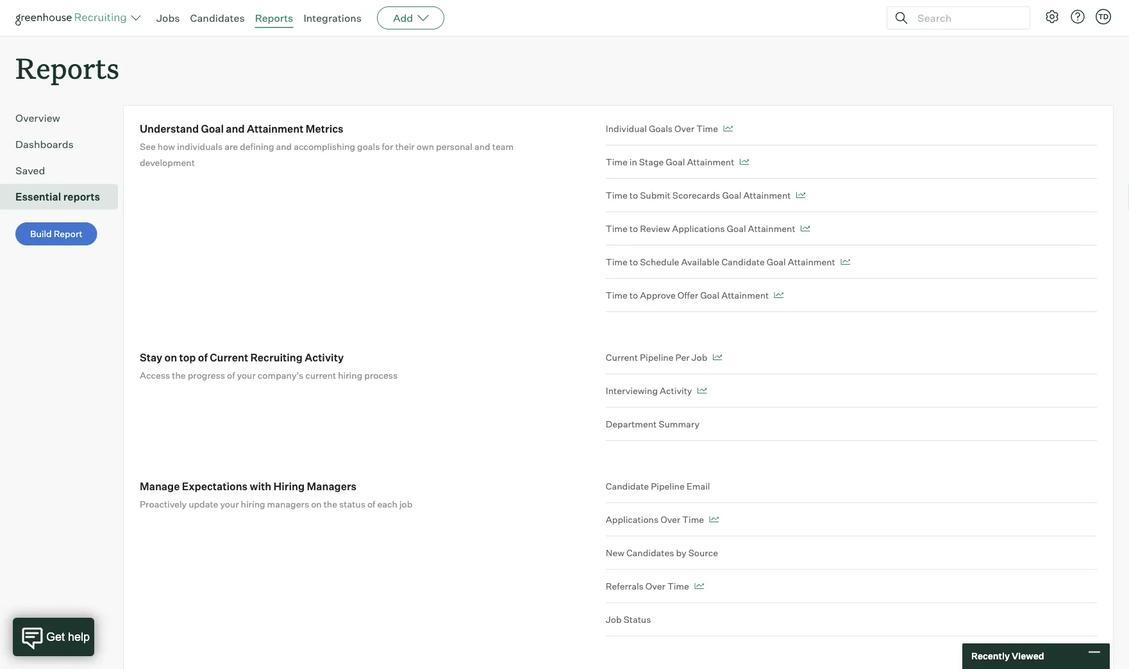 Task type: vqa. For each thing, say whether or not it's contained in the screenshot.
bottommost hiring
yes



Task type: locate. For each thing, give the bounding box(es) containing it.
the down top
[[172, 370, 186, 381]]

the down managers
[[324, 499, 337, 510]]

1 horizontal spatial the
[[324, 499, 337, 510]]

schedule
[[640, 256, 679, 268]]

over up the new candidates by source
[[661, 514, 680, 525]]

are
[[225, 141, 238, 152]]

0 vertical spatial pipeline
[[640, 352, 674, 363]]

pipeline left per
[[640, 352, 674, 363]]

0 horizontal spatial activity
[[305, 351, 344, 364]]

development
[[140, 157, 195, 168]]

applications over time
[[606, 514, 704, 525]]

0 horizontal spatial reports
[[15, 49, 119, 87]]

over for referrals over time
[[646, 581, 666, 592]]

available
[[681, 256, 720, 268]]

1 vertical spatial candidate
[[606, 481, 649, 492]]

of right top
[[198, 351, 208, 364]]

candidate pipeline email link
[[606, 480, 1097, 503]]

of
[[198, 351, 208, 364], [227, 370, 235, 381], [367, 499, 375, 510]]

pipeline for manage expectations with hiring managers
[[651, 481, 685, 492]]

department
[[606, 419, 657, 430]]

time left approve
[[606, 290, 628, 301]]

2 vertical spatial over
[[646, 581, 666, 592]]

your inside manage expectations with hiring managers proactively update your hiring managers on the status of each job
[[220, 499, 239, 510]]

0 vertical spatial of
[[198, 351, 208, 364]]

job
[[692, 352, 707, 363], [606, 614, 622, 625]]

on left top
[[165, 351, 177, 364]]

per
[[676, 352, 690, 363]]

jobs
[[156, 12, 180, 24]]

essential reports
[[15, 191, 100, 203]]

overview
[[15, 112, 60, 125]]

1 vertical spatial reports
[[15, 49, 119, 87]]

reports right candidates link
[[255, 12, 293, 24]]

1 vertical spatial your
[[220, 499, 239, 510]]

0 vertical spatial activity
[[305, 351, 344, 364]]

your down expectations
[[220, 499, 239, 510]]

summary
[[659, 419, 700, 430]]

on
[[165, 351, 177, 364], [311, 499, 322, 510]]

0 horizontal spatial candidate
[[606, 481, 649, 492]]

and
[[226, 122, 245, 135], [276, 141, 292, 152], [474, 141, 490, 152]]

applications down time to submit scorecards goal attainment
[[672, 223, 725, 234]]

defining
[[240, 141, 274, 152]]

in
[[630, 156, 637, 167]]

1 horizontal spatial hiring
[[338, 370, 362, 381]]

1 vertical spatial the
[[324, 499, 337, 510]]

1 vertical spatial activity
[[660, 385, 692, 396]]

hiring right current
[[338, 370, 362, 381]]

job left status
[[606, 614, 622, 625]]

1 vertical spatial on
[[311, 499, 322, 510]]

0 vertical spatial hiring
[[338, 370, 362, 381]]

0 horizontal spatial the
[[172, 370, 186, 381]]

process
[[364, 370, 398, 381]]

pipeline
[[640, 352, 674, 363], [651, 481, 685, 492]]

recently
[[971, 651, 1010, 662]]

over right the referrals
[[646, 581, 666, 592]]

1 vertical spatial job
[[606, 614, 622, 625]]

candidate up applications over time on the right of the page
[[606, 481, 649, 492]]

1 vertical spatial hiring
[[241, 499, 265, 510]]

hiring down with
[[241, 499, 265, 510]]

current up 'interviewing'
[[606, 352, 638, 363]]

to
[[630, 190, 638, 201], [630, 223, 638, 234], [630, 256, 638, 268], [630, 290, 638, 301]]

the inside manage expectations with hiring managers proactively update your hiring managers on the status of each job
[[324, 499, 337, 510]]

integrations link
[[304, 12, 362, 24]]

icon chart image for time to submit scorecards goal attainment
[[796, 192, 806, 199]]

saved link
[[15, 163, 113, 178]]

individual
[[606, 123, 647, 134]]

overview link
[[15, 110, 113, 126]]

4 to from the top
[[630, 290, 638, 301]]

to left review
[[630, 223, 638, 234]]

candidates right jobs 'link'
[[190, 12, 245, 24]]

2 horizontal spatial of
[[367, 499, 375, 510]]

over
[[675, 123, 695, 134], [661, 514, 680, 525], [646, 581, 666, 592]]

recruiting
[[250, 351, 303, 364]]

candidate
[[722, 256, 765, 268], [606, 481, 649, 492]]

of right progress
[[227, 370, 235, 381]]

0 horizontal spatial job
[[606, 614, 622, 625]]

3 to from the top
[[630, 256, 638, 268]]

1 horizontal spatial reports
[[255, 12, 293, 24]]

0 vertical spatial candidates
[[190, 12, 245, 24]]

time left submit
[[606, 190, 628, 201]]

time right goals
[[696, 123, 718, 134]]

0 horizontal spatial current
[[210, 351, 248, 364]]

stay
[[140, 351, 162, 364]]

on inside manage expectations with hiring managers proactively update your hiring managers on the status of each job
[[311, 499, 322, 510]]

your left company's
[[237, 370, 256, 381]]

and left 'team'
[[474, 141, 490, 152]]

current up progress
[[210, 351, 248, 364]]

time to schedule available candidate goal attainment
[[606, 256, 835, 268]]

see
[[140, 141, 156, 152]]

reports link
[[255, 12, 293, 24]]

the
[[172, 370, 186, 381], [324, 499, 337, 510]]

of left each
[[367, 499, 375, 510]]

stay on top of current recruiting activity access the progress of your company's current hiring process
[[140, 351, 398, 381]]

interviewing
[[606, 385, 658, 396]]

approve
[[640, 290, 676, 301]]

0 horizontal spatial and
[[226, 122, 245, 135]]

1 vertical spatial candidates
[[626, 547, 674, 559]]

applications up new
[[606, 514, 659, 525]]

individuals
[[177, 141, 223, 152]]

job
[[399, 499, 413, 510]]

report
[[54, 228, 83, 240]]

1 horizontal spatial on
[[311, 499, 322, 510]]

0 vertical spatial your
[[237, 370, 256, 381]]

reports
[[255, 12, 293, 24], [15, 49, 119, 87]]

icon chart image for current pipeline per job
[[713, 354, 722, 361]]

0 vertical spatial the
[[172, 370, 186, 381]]

time left review
[[606, 223, 628, 234]]

add button
[[377, 6, 444, 29]]

0 vertical spatial reports
[[255, 12, 293, 24]]

submit
[[640, 190, 671, 201]]

1 vertical spatial pipeline
[[651, 481, 685, 492]]

department summary
[[606, 419, 700, 430]]

with
[[250, 480, 271, 493]]

stage
[[639, 156, 664, 167]]

and right "defining"
[[276, 141, 292, 152]]

td button
[[1093, 6, 1114, 27]]

on inside stay on top of current recruiting activity access the progress of your company's current hiring process
[[165, 351, 177, 364]]

to left approve
[[630, 290, 638, 301]]

1 horizontal spatial of
[[227, 370, 235, 381]]

0 vertical spatial on
[[165, 351, 177, 364]]

job right per
[[692, 352, 707, 363]]

icon chart image
[[723, 125, 733, 132], [740, 159, 749, 165], [796, 192, 806, 199], [801, 226, 810, 232], [840, 259, 850, 265], [774, 292, 784, 299], [713, 354, 722, 361], [697, 388, 707, 394], [709, 517, 719, 523], [694, 583, 704, 590]]

2 vertical spatial of
[[367, 499, 375, 510]]

0 horizontal spatial hiring
[[241, 499, 265, 510]]

2 to from the top
[[630, 223, 638, 234]]

1 to from the top
[[630, 190, 638, 201]]

pipeline left email
[[651, 481, 685, 492]]

managers
[[307, 480, 357, 493]]

applications
[[672, 223, 725, 234], [606, 514, 659, 525]]

over right goals
[[675, 123, 695, 134]]

0 horizontal spatial of
[[198, 351, 208, 364]]

0 vertical spatial job
[[692, 352, 707, 363]]

activity up the summary
[[660, 385, 692, 396]]

goals
[[649, 123, 673, 134]]

to left schedule
[[630, 256, 638, 268]]

and up are
[[226, 122, 245, 135]]

1 horizontal spatial activity
[[660, 385, 692, 396]]

goal
[[201, 122, 224, 135], [666, 156, 685, 167], [722, 190, 741, 201], [727, 223, 746, 234], [767, 256, 786, 268], [700, 290, 720, 301]]

icon chart image for interviewing activity
[[697, 388, 707, 394]]

to for review
[[630, 223, 638, 234]]

2 horizontal spatial and
[[474, 141, 490, 152]]

0 horizontal spatial on
[[165, 351, 177, 364]]

recently viewed
[[971, 651, 1044, 662]]

to for submit
[[630, 190, 638, 201]]

0 vertical spatial candidate
[[722, 256, 765, 268]]

activity up current
[[305, 351, 344, 364]]

on down managers
[[311, 499, 322, 510]]

current
[[210, 351, 248, 364], [606, 352, 638, 363]]

icon chart image for time to approve offer goal attainment
[[774, 292, 784, 299]]

to left submit
[[630, 190, 638, 201]]

pipeline for stay on top of current recruiting activity
[[640, 352, 674, 363]]

attainment
[[247, 122, 304, 135], [687, 156, 734, 167], [743, 190, 791, 201], [748, 223, 796, 234], [788, 256, 835, 268], [721, 290, 769, 301]]

0 horizontal spatial applications
[[606, 514, 659, 525]]

hiring inside stay on top of current recruiting activity access the progress of your company's current hiring process
[[338, 370, 362, 381]]

reports down "greenhouse recruiting" image
[[15, 49, 119, 87]]

1 horizontal spatial applications
[[672, 223, 725, 234]]

candidate right available
[[722, 256, 765, 268]]

candidates
[[190, 12, 245, 24], [626, 547, 674, 559]]

candidates left by
[[626, 547, 674, 559]]

1 vertical spatial over
[[661, 514, 680, 525]]



Task type: describe. For each thing, give the bounding box(es) containing it.
the inside stay on top of current recruiting activity access the progress of your company's current hiring process
[[172, 370, 186, 381]]

offer
[[678, 290, 698, 301]]

time to review applications goal attainment
[[606, 223, 796, 234]]

time left in
[[606, 156, 628, 167]]

activity inside stay on top of current recruiting activity access the progress of your company's current hiring process
[[305, 351, 344, 364]]

understand
[[140, 122, 199, 135]]

goals
[[357, 141, 380, 152]]

current
[[305, 370, 336, 381]]

td
[[1098, 12, 1109, 21]]

progress
[[188, 370, 225, 381]]

manage
[[140, 480, 180, 493]]

essential
[[15, 191, 61, 203]]

company's
[[258, 370, 303, 381]]

time left schedule
[[606, 256, 628, 268]]

time to approve offer goal attainment
[[606, 290, 769, 301]]

metrics
[[306, 122, 343, 135]]

greenhouse recruiting image
[[15, 10, 131, 26]]

hiring
[[274, 480, 305, 493]]

new
[[606, 547, 625, 559]]

own
[[417, 141, 434, 152]]

1 horizontal spatial job
[[692, 352, 707, 363]]

viewed
[[1012, 651, 1044, 662]]

icon chart image for time to review applications goal attainment
[[801, 226, 810, 232]]

time down email
[[682, 514, 704, 525]]

interviewing activity
[[606, 385, 692, 396]]

time down by
[[667, 581, 689, 592]]

referrals
[[606, 581, 644, 592]]

icon chart image for time in stage goal attainment
[[740, 159, 749, 165]]

your inside stay on top of current recruiting activity access the progress of your company's current hiring process
[[237, 370, 256, 381]]

by
[[676, 547, 686, 559]]

candidate pipeline email
[[606, 481, 710, 492]]

how
[[158, 141, 175, 152]]

email
[[687, 481, 710, 492]]

icon chart image for referrals over time
[[694, 583, 704, 590]]

access
[[140, 370, 170, 381]]

to for approve
[[630, 290, 638, 301]]

1 horizontal spatial current
[[606, 352, 638, 363]]

status
[[339, 499, 365, 510]]

referrals over time
[[606, 581, 689, 592]]

build
[[30, 228, 52, 240]]

manage expectations with hiring managers proactively update your hiring managers on the status of each job
[[140, 480, 413, 510]]

time in stage goal attainment
[[606, 156, 734, 167]]

icon chart image for applications over time
[[709, 517, 719, 523]]

their
[[395, 141, 415, 152]]

source
[[688, 547, 718, 559]]

attainment inside "understand goal and attainment metrics see how individuals are defining and accomplishing goals for their own personal and team development"
[[247, 122, 304, 135]]

individual goals over time
[[606, 123, 718, 134]]

jobs link
[[156, 12, 180, 24]]

accomplishing
[[294, 141, 355, 152]]

1 horizontal spatial candidates
[[626, 547, 674, 559]]

proactively
[[140, 499, 187, 510]]

hiring inside manage expectations with hiring managers proactively update your hiring managers on the status of each job
[[241, 499, 265, 510]]

td button
[[1096, 9, 1111, 24]]

job status link
[[606, 604, 1097, 637]]

status
[[624, 614, 651, 625]]

department summary link
[[606, 408, 1097, 441]]

dashboards link
[[15, 137, 113, 152]]

1 horizontal spatial and
[[276, 141, 292, 152]]

understand goal and attainment metrics see how individuals are defining and accomplishing goals for their own personal and team development
[[140, 122, 514, 168]]

job status
[[606, 614, 651, 625]]

integrations
[[304, 12, 362, 24]]

build report
[[30, 228, 83, 240]]

new candidates by source
[[606, 547, 718, 559]]

1 vertical spatial of
[[227, 370, 235, 381]]

0 vertical spatial over
[[675, 123, 695, 134]]

review
[[640, 223, 670, 234]]

managers
[[267, 499, 309, 510]]

of inside manage expectations with hiring managers proactively update your hiring managers on the status of each job
[[367, 499, 375, 510]]

saved
[[15, 164, 45, 177]]

time to submit scorecards goal attainment
[[606, 190, 791, 201]]

configure image
[[1045, 9, 1060, 24]]

personal
[[436, 141, 473, 152]]

essential reports link
[[15, 189, 113, 205]]

candidates link
[[190, 12, 245, 24]]

icon chart image for time to schedule available candidate goal attainment
[[840, 259, 850, 265]]

0 vertical spatial applications
[[672, 223, 725, 234]]

expectations
[[182, 480, 248, 493]]

1 vertical spatial applications
[[606, 514, 659, 525]]

team
[[492, 141, 514, 152]]

for
[[382, 141, 393, 152]]

1 horizontal spatial candidate
[[722, 256, 765, 268]]

0 horizontal spatial candidates
[[190, 12, 245, 24]]

scorecards
[[672, 190, 720, 201]]

job inside the job status link
[[606, 614, 622, 625]]

goal inside "understand goal and attainment metrics see how individuals are defining and accomplishing goals for their own personal and team development"
[[201, 122, 224, 135]]

each
[[377, 499, 397, 510]]

update
[[189, 499, 218, 510]]

build report button
[[15, 223, 97, 246]]

Search text field
[[914, 9, 1018, 27]]

add
[[393, 12, 413, 24]]

top
[[179, 351, 196, 364]]

icon chart image for individual goals over time
[[723, 125, 733, 132]]

current pipeline per job
[[606, 352, 707, 363]]

new candidates by source link
[[606, 537, 1097, 570]]

reports
[[63, 191, 100, 203]]

to for schedule
[[630, 256, 638, 268]]

over for applications over time
[[661, 514, 680, 525]]

current inside stay on top of current recruiting activity access the progress of your company's current hiring process
[[210, 351, 248, 364]]



